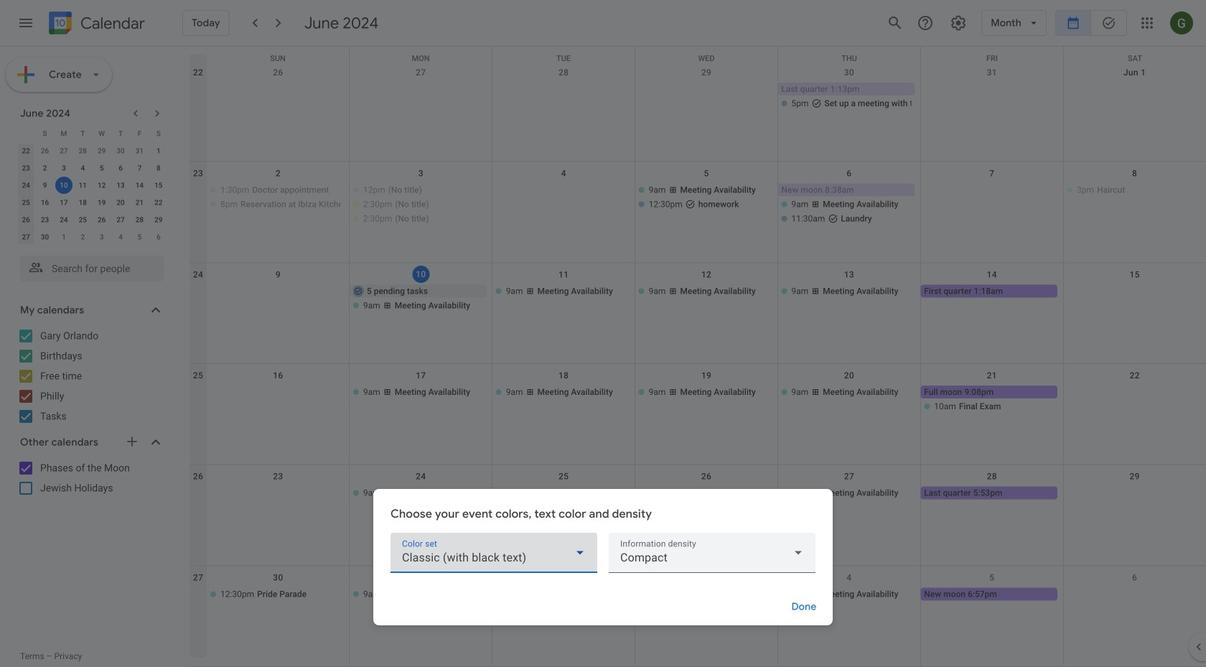 Task type: describe. For each thing, give the bounding box(es) containing it.
26 element
[[93, 211, 110, 228]]

23 element
[[36, 211, 54, 228]]

heading inside calendar element
[[78, 15, 145, 32]]

12 element
[[93, 177, 110, 194]]

may 29 element
[[93, 142, 110, 159]]

july 5 element
[[131, 228, 148, 246]]

2 element
[[36, 159, 54, 177]]

9 element
[[36, 177, 54, 194]]

16 element
[[36, 194, 54, 211]]

21 element
[[131, 194, 148, 211]]

june 2024 grid
[[14, 125, 168, 246]]

24 element
[[55, 211, 72, 228]]

20 element
[[112, 194, 129, 211]]

my calendars list
[[3, 325, 178, 428]]

other calendars list
[[3, 457, 178, 500]]

4 element
[[74, 159, 91, 177]]

7 element
[[131, 159, 148, 177]]

8 element
[[150, 159, 167, 177]]

5 element
[[93, 159, 110, 177]]

july 3 element
[[93, 228, 110, 246]]

may 28 element
[[74, 142, 91, 159]]

15 element
[[150, 177, 167, 194]]

11 element
[[74, 177, 91, 194]]

1 element
[[150, 142, 167, 159]]

cell inside june 2024 grid
[[54, 177, 73, 194]]

july 1 element
[[55, 228, 72, 246]]

27 element
[[112, 211, 129, 228]]

10, today element
[[55, 177, 72, 194]]

may 26 element
[[36, 142, 54, 159]]

25 element
[[74, 211, 91, 228]]



Task type: locate. For each thing, give the bounding box(es) containing it.
main drawer image
[[17, 14, 34, 32]]

july 6 element
[[150, 228, 167, 246]]

18 element
[[74, 194, 91, 211]]

None search field
[[0, 250, 178, 281]]

calendar element
[[46, 9, 145, 40]]

29 element
[[150, 211, 167, 228]]

17 element
[[55, 194, 72, 211]]

cell
[[207, 83, 350, 111], [350, 83, 492, 111], [492, 83, 635, 111], [635, 83, 778, 111], [778, 83, 921, 111], [921, 83, 1064, 111], [1064, 83, 1206, 111], [54, 177, 73, 194], [207, 184, 350, 227], [350, 184, 492, 227], [492, 184, 635, 227], [635, 184, 778, 227], [778, 184, 921, 227], [921, 184, 1064, 227], [207, 285, 350, 313], [350, 285, 492, 313], [1064, 285, 1206, 313], [207, 386, 350, 414], [921, 386, 1064, 414], [1064, 386, 1206, 414], [207, 487, 350, 501], [1064, 487, 1206, 501], [1064, 588, 1206, 602], [496, 591, 502, 597], [639, 591, 645, 597]]

heading
[[78, 15, 145, 32]]

28 element
[[131, 211, 148, 228]]

row group
[[17, 142, 168, 246]]

dialog
[[373, 489, 833, 625]]

22 element
[[150, 194, 167, 211]]

13 element
[[112, 177, 129, 194]]

may 31 element
[[131, 142, 148, 159]]

30 element
[[36, 228, 54, 246]]

july 4 element
[[112, 228, 129, 246]]

None field
[[391, 533, 597, 573], [609, 533, 816, 573], [391, 533, 597, 573], [609, 533, 816, 573]]

14 element
[[131, 177, 148, 194]]

july 2 element
[[74, 228, 91, 246]]

may 27 element
[[55, 142, 72, 159]]

may 30 element
[[112, 142, 129, 159]]

grid
[[190, 47, 1206, 667]]

19 element
[[93, 194, 110, 211]]

3 element
[[55, 159, 72, 177]]

row group inside june 2024 grid
[[17, 142, 168, 246]]

6 element
[[112, 159, 129, 177]]

row
[[190, 47, 1206, 68], [190, 61, 1206, 162], [17, 125, 168, 142], [17, 142, 168, 159], [17, 159, 168, 177], [190, 162, 1206, 263], [17, 177, 168, 194], [17, 194, 168, 211], [17, 211, 168, 228], [17, 228, 168, 246], [190, 263, 1206, 364], [190, 364, 1206, 465], [190, 465, 1206, 566], [190, 566, 1206, 667]]



Task type: vqa. For each thing, say whether or not it's contained in the screenshot.
16 element
yes



